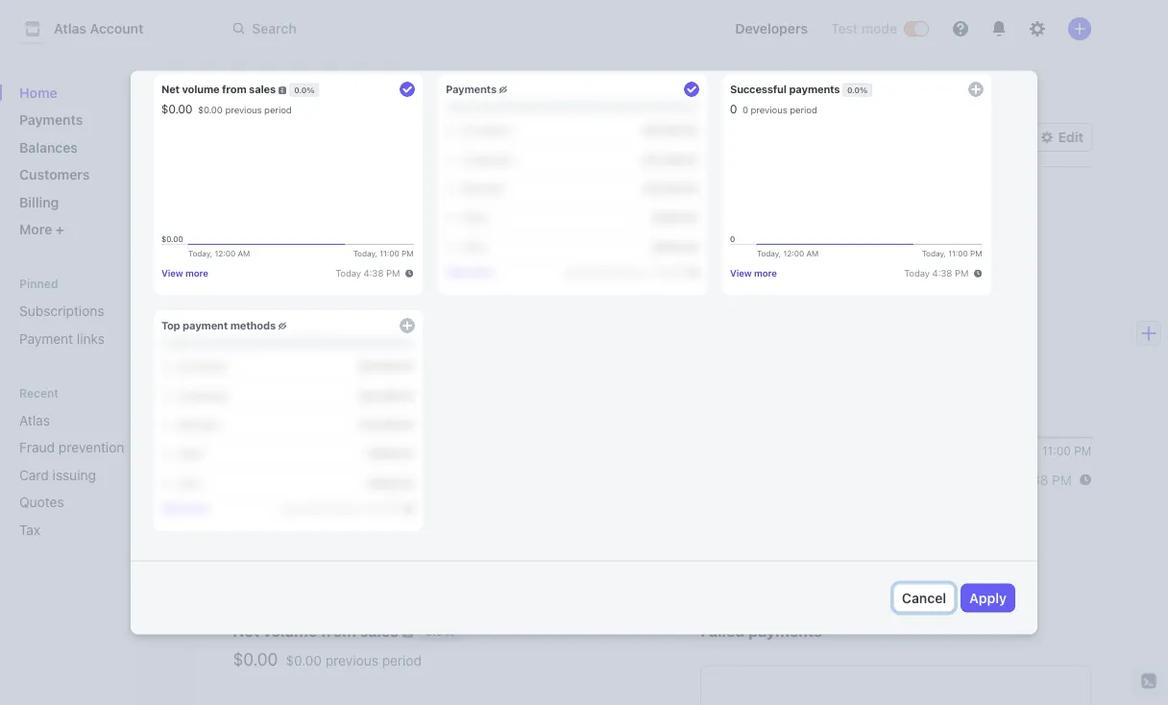 Task type: locate. For each thing, give the bounding box(es) containing it.
core navigation links element
[[12, 77, 179, 245]]

1 vertical spatial period
[[850, 235, 890, 251]]

0 horizontal spatial previous
[[326, 653, 379, 669]]

apply button
[[962, 585, 1015, 612]]

volume
[[748, 204, 802, 222], [263, 622, 317, 640]]

payments grid
[[233, 252, 624, 463]]

2 cell from the top
[[233, 347, 624, 367]]

subscriptions link
[[12, 295, 179, 327]]

2 horizontal spatial period
[[850, 235, 890, 251]]

atlas up fraud
[[19, 412, 50, 428]]

0 horizontal spatial volume
[[263, 622, 317, 640]]

0 horizontal spatial atlas
[[19, 412, 50, 428]]

1 vertical spatial previous
[[326, 653, 379, 669]]

oct
[[385, 129, 408, 145]]

recent
[[19, 386, 59, 400]]

overview
[[296, 75, 409, 107]]

info image
[[402, 626, 414, 638]]

1 vertical spatial volume
[[263, 622, 317, 640]]

1 horizontal spatial volume
[[748, 204, 802, 222]]

apply
[[970, 590, 1007, 606]]

previous period
[[537, 129, 636, 145]]

$0.00 $0.00 previous period
[[233, 649, 422, 670]]

atlas left account
[[54, 21, 86, 37]]

0 vertical spatial period
[[596, 129, 636, 145]]

fraud
[[19, 440, 55, 455]]

previous inside $0.00 $0.00 previous period
[[326, 653, 379, 669]]

payments link
[[12, 104, 179, 135]]

fraud prevention link
[[12, 432, 152, 463]]

toolbar
[[967, 124, 1092, 151]]

today 4:38 pm
[[979, 472, 1072, 488]]

fraud prevention
[[19, 440, 124, 455]]

from
[[321, 622, 356, 640]]

atlas inside recent element
[[19, 412, 50, 428]]

payment
[[19, 331, 73, 346]]

customers
[[19, 167, 90, 183]]

1 horizontal spatial period
[[596, 129, 636, 145]]

notifications image
[[992, 21, 1007, 37]]

developers
[[735, 21, 808, 37]]

cancel
[[902, 590, 947, 606]]

customers link
[[12, 159, 179, 190]]

0 vertical spatial previous
[[793, 235, 846, 251]]

view more link
[[233, 471, 301, 486]]

0 horizontal spatial period
[[382, 653, 422, 669]]

atlas account
[[54, 21, 144, 37]]

1 horizontal spatial atlas
[[54, 21, 86, 37]]

cell
[[233, 305, 624, 324], [233, 347, 624, 367], [233, 390, 624, 409], [233, 432, 624, 451]]

1 horizontal spatial previous
[[793, 235, 846, 251]]

atlas for atlas
[[19, 412, 50, 428]]

1 vertical spatial atlas
[[19, 412, 50, 428]]

more button
[[12, 214, 179, 245]]

recent element
[[0, 405, 194, 545]]

atlas
[[54, 21, 86, 37], [19, 412, 50, 428]]

$0.00
[[701, 232, 746, 252], [754, 235, 790, 251], [233, 649, 278, 670], [286, 653, 322, 669]]

previous
[[537, 129, 592, 145]]

quotes link
[[12, 487, 152, 518]]

$0.00 inside $0.00 $0.00 previous period
[[286, 653, 322, 669]]

period inside popup button
[[596, 129, 636, 145]]

previous
[[793, 235, 846, 251], [326, 653, 379, 669]]

oct 24
[[385, 129, 428, 145]]

payment links link
[[12, 323, 179, 354]]

pinned
[[19, 277, 58, 290]]

to
[[509, 129, 522, 145]]

add button
[[967, 124, 1026, 151]]

cancel button
[[894, 585, 954, 612]]

volume right gross
[[748, 204, 802, 222]]

gross
[[701, 204, 744, 222]]

3 cell from the top
[[233, 390, 624, 409]]

alert dialog
[[131, 0, 1038, 635]]

previous period button
[[530, 124, 663, 151]]

failed
[[701, 622, 745, 640]]

period
[[596, 129, 636, 145], [850, 235, 890, 251], [382, 653, 422, 669]]

search
[[252, 20, 296, 36]]

2 vertical spatial period
[[382, 653, 422, 669]]

test
[[831, 21, 858, 37]]

links
[[77, 331, 105, 346]]

compared to
[[443, 129, 522, 145]]

atlas inside button
[[54, 21, 86, 37]]

period inside the gross volume $0.00 $0.00 previous period
[[850, 235, 890, 251]]

view
[[233, 471, 264, 486]]

0 vertical spatial volume
[[748, 204, 802, 222]]

previous inside the gross volume $0.00 $0.00 previous period
[[793, 235, 846, 251]]

test mode
[[831, 21, 897, 37]]

quotes
[[19, 494, 64, 510]]

0 vertical spatial atlas
[[54, 21, 86, 37]]

compared
[[443, 129, 506, 145]]

volume for $0.00
[[748, 204, 802, 222]]

volume inside the gross volume $0.00 $0.00 previous period
[[748, 204, 802, 222]]

gross volume $0.00 $0.00 previous period
[[701, 204, 890, 252]]

period inside $0.00 $0.00 previous period
[[382, 653, 422, 669]]

volume right net
[[263, 622, 317, 640]]

billing link
[[12, 186, 179, 218]]



Task type: vqa. For each thing, say whether or not it's contained in the screenshot.
the right the Billing
no



Task type: describe. For each thing, give the bounding box(es) containing it.
edit
[[1059, 129, 1084, 145]]

issuing
[[53, 467, 96, 483]]

sales
[[360, 622, 399, 640]]

volume for from
[[263, 622, 317, 640]]

atlas account button
[[19, 15, 163, 42]]

today
[[979, 472, 1016, 488]]

mode
[[862, 21, 897, 37]]

tax link
[[12, 514, 152, 545]]

view more
[[233, 471, 301, 486]]

add
[[992, 129, 1018, 145]]

24
[[411, 129, 428, 145]]

your overview
[[233, 75, 409, 107]]

more
[[19, 221, 56, 237]]

tax
[[19, 522, 40, 538]]

subscriptions
[[19, 303, 104, 319]]

home
[[19, 85, 57, 100]]

pinned element
[[12, 295, 179, 354]]

net volume from sales
[[233, 622, 399, 640]]

net
[[233, 622, 259, 640]]

4 cell from the top
[[233, 432, 624, 451]]

Search search field
[[221, 11, 705, 46]]

$25,000.00
[[546, 264, 624, 280]]

svg image
[[644, 132, 656, 143]]

card
[[19, 467, 49, 483]]

atlas for atlas account
[[54, 21, 86, 37]]

failed payments
[[701, 622, 822, 640]]

1 cell from the top
[[233, 305, 624, 324]]

edit button
[[1034, 124, 1092, 151]]

pinned navigation links element
[[12, 276, 179, 354]]

developers link
[[728, 13, 816, 44]]

card issuing link
[[12, 459, 152, 491]]

alert dialog containing cancel
[[131, 0, 1038, 635]]

your
[[233, 75, 290, 107]]

toolbar containing add
[[967, 124, 1092, 151]]

payment links
[[19, 331, 105, 346]]

account
[[90, 21, 144, 37]]

payments
[[19, 112, 83, 128]]

home link
[[12, 77, 179, 108]]

4:38
[[1020, 472, 1049, 488]]

oct 24 button
[[307, 124, 436, 151]]

prevention
[[58, 440, 124, 455]]

balances link
[[12, 132, 179, 163]]

billing
[[19, 194, 59, 210]]

payments
[[749, 622, 822, 640]]

card issuing
[[19, 467, 96, 483]]

atlas link
[[12, 405, 152, 436]]

more
[[268, 471, 301, 486]]

recent navigation links element
[[0, 385, 194, 545]]

balances
[[19, 139, 78, 155]]

pm
[[1052, 472, 1072, 488]]



